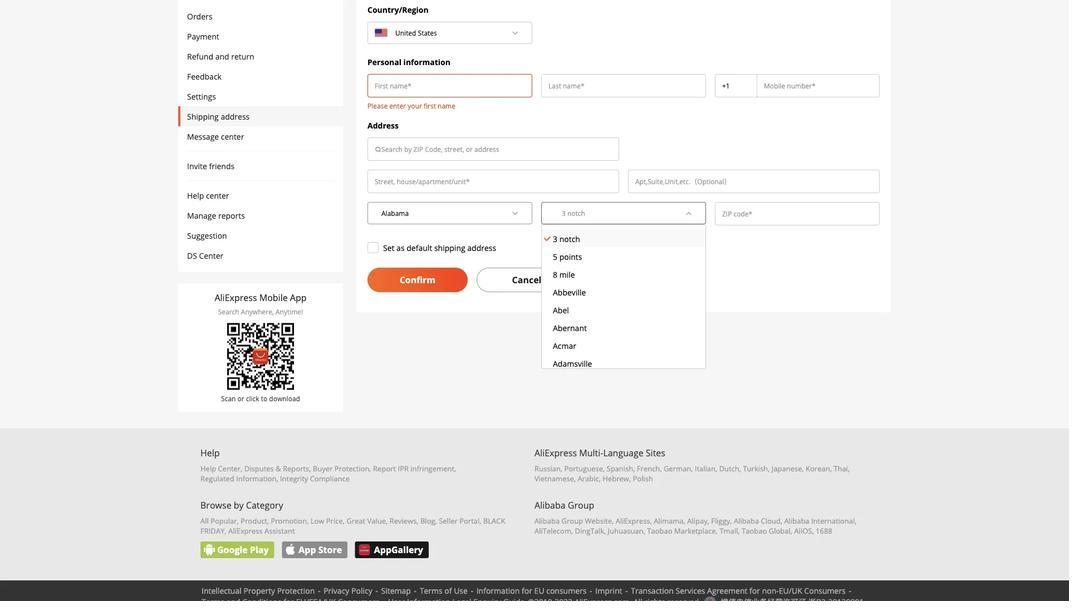 Task type: locate. For each thing, give the bounding box(es) containing it.
your
[[408, 101, 422, 110]]

dutch
[[719, 464, 739, 474]]

5 - from the left
[[590, 585, 592, 596]]

enter
[[389, 101, 406, 110]]

information inside help help center , disputes & reports , buyer protection , report ipr infringement , regulated information , integrity compliance
[[236, 474, 276, 484]]

country/region
[[368, 4, 429, 15]]

0 horizontal spatial taobao
[[647, 526, 672, 536]]

buyer
[[313, 464, 333, 474]]

aliexpress right website
[[616, 516, 650, 526]]

grid
[[363, 4, 884, 292]]

terms of use link
[[420, 585, 468, 596]]

shipping
[[187, 111, 219, 122]]

help up help center "link" at bottom left
[[200, 447, 220, 459]]

- right the consumers
[[849, 585, 851, 596]]

polish link
[[633, 474, 653, 484]]

1 horizontal spatial protection
[[335, 464, 369, 474]]

list box containing 3 notch
[[541, 224, 706, 372]]

alibaba up the alitelecom link
[[535, 499, 566, 511]]

protection right buyer
[[335, 464, 369, 474]]

information up category
[[236, 474, 276, 484]]

1 horizontal spatial information
[[476, 585, 520, 596]]

for left eu
[[522, 585, 532, 596]]

address
[[221, 111, 250, 122], [467, 242, 496, 253]]

alipay link
[[687, 516, 708, 526]]

7 - from the left
[[849, 585, 851, 596]]

app
[[290, 292, 307, 304], [299, 544, 316, 556]]

search image
[[375, 146, 381, 153]]

1 horizontal spatial taobao
[[742, 526, 767, 536]]

portal
[[459, 516, 480, 526]]

anywhere,
[[241, 307, 274, 317]]

alimama link
[[654, 516, 684, 526]]

,
[[241, 464, 242, 474], [309, 464, 311, 474], [369, 464, 371, 474], [454, 464, 456, 474], [561, 464, 562, 474], [603, 464, 605, 474], [633, 464, 635, 474], [660, 464, 662, 474], [691, 464, 693, 474], [716, 464, 717, 474], [739, 464, 741, 474], [768, 464, 770, 474], [802, 464, 804, 474], [830, 464, 832, 474], [848, 464, 850, 474], [276, 474, 278, 484], [574, 474, 576, 484], [599, 474, 601, 484], [629, 474, 631, 484], [237, 516, 239, 526], [267, 516, 269, 526], [307, 516, 309, 526], [343, 516, 345, 526], [386, 516, 388, 526], [417, 516, 419, 526], [435, 516, 437, 526], [480, 516, 481, 526], [612, 516, 614, 526], [650, 516, 652, 526], [684, 516, 685, 526], [708, 516, 709, 526], [730, 516, 732, 526], [781, 516, 782, 526], [855, 516, 857, 526], [225, 526, 226, 536], [571, 526, 573, 536], [604, 526, 606, 536], [643, 526, 645, 536], [716, 526, 718, 536], [738, 526, 740, 536], [791, 526, 792, 536], [812, 526, 814, 536]]

alimama
[[654, 516, 684, 526]]

intellectual property protection link
[[202, 585, 315, 596]]

help up manage
[[187, 190, 204, 201]]

2 vertical spatial help
[[200, 464, 216, 474]]

tmall
[[720, 526, 738, 536]]

korean link
[[806, 464, 830, 474]]

None field
[[722, 80, 750, 91]]

center down shipping address
[[221, 131, 244, 142]]

french
[[637, 464, 660, 474]]

friends
[[209, 161, 235, 171]]

search
[[218, 307, 239, 317]]

reports
[[218, 210, 245, 221]]

sites
[[646, 447, 665, 459]]

italian
[[695, 464, 716, 474]]

anytime!
[[276, 307, 303, 317]]

ZIP code* field
[[722, 208, 873, 219]]

- right 'use'
[[471, 585, 473, 596]]

1 horizontal spatial address
[[467, 242, 496, 253]]

0 vertical spatial address
[[221, 111, 250, 122]]

great value link
[[347, 516, 386, 526]]

international
[[811, 516, 855, 526]]

scan or click to download
[[221, 394, 300, 403]]

set as default shipping address
[[383, 242, 496, 253]]

0 vertical spatial app
[[290, 292, 307, 304]]

aliexpress inside aliexpress mobile app search anywhere, anytime!
[[215, 292, 257, 304]]

report ipr infringement link
[[373, 464, 454, 474]]

information right 'use'
[[476, 585, 520, 596]]

eu/uk
[[779, 585, 802, 596]]

hebrew link
[[603, 474, 629, 484]]

turkish link
[[743, 464, 768, 474]]

black friday
[[200, 516, 505, 536]]

1 vertical spatial app
[[299, 544, 316, 556]]

aliexpress inside alibaba group alibaba group website , aliexpress , alimama , alipay , fliggy , alibaba cloud , alibaba international , alitelecom , dingtalk , juhuasuan , taobao marketplace , tmall , taobao global , alios , 1688
[[616, 516, 650, 526]]

first
[[424, 101, 436, 110]]

6 - from the left
[[625, 585, 628, 596]]

1 vertical spatial information
[[476, 585, 520, 596]]

center for message center
[[221, 131, 244, 142]]

united
[[395, 28, 416, 37]]

0 vertical spatial help
[[187, 190, 204, 201]]

play
[[250, 544, 269, 556]]

please enter your first name
[[368, 101, 456, 110]]

0 vertical spatial information
[[236, 474, 276, 484]]

2 - from the left
[[375, 585, 378, 596]]

property
[[244, 585, 275, 596]]

taobao left global
[[742, 526, 767, 536]]

center right ds in the top left of the page
[[199, 250, 223, 261]]

policy
[[351, 585, 372, 596]]

address up message center
[[221, 111, 250, 122]]

google play link
[[200, 542, 274, 558]]

reviews
[[390, 516, 417, 526]]

Last name* field
[[549, 80, 699, 91]]

abbeville
[[553, 287, 586, 298]]

black friday link
[[200, 516, 505, 536]]

1 vertical spatial center
[[206, 190, 229, 201]]

list box
[[541, 224, 706, 372]]

abernant
[[553, 323, 587, 334]]

fliggy link
[[711, 516, 730, 526]]

aliexpress assistant link
[[228, 526, 295, 536]]

for left non-
[[750, 585, 760, 596]]

use
[[454, 585, 468, 596]]

1 vertical spatial center
[[218, 464, 241, 474]]

- left terms
[[414, 585, 417, 596]]

0 horizontal spatial for
[[522, 585, 532, 596]]

address right shipping
[[467, 242, 496, 253]]

app up anytime!
[[290, 292, 307, 304]]

3 notch field
[[555, 204, 679, 223]]

- right policy
[[375, 585, 378, 596]]

Apt,Suite,Unit,etc.（Optional） field
[[635, 176, 873, 187]]

First name* field
[[375, 80, 525, 91]]

0 horizontal spatial protection
[[277, 585, 315, 596]]

0 vertical spatial center
[[221, 131, 244, 142]]

aliexpress up russian
[[535, 447, 577, 459]]

services
[[676, 585, 705, 596]]

aliexpress up "google play"
[[228, 526, 263, 536]]

help
[[187, 190, 204, 201], [200, 447, 220, 459], [200, 464, 216, 474]]

0 horizontal spatial information
[[236, 474, 276, 484]]

as
[[397, 242, 405, 253]]

spanish link
[[607, 464, 633, 474]]

Search by ZIP Code, street, or address field
[[381, 144, 612, 155]]

eu
[[534, 585, 544, 596]]

blog
[[420, 516, 435, 526]]

message
[[187, 131, 219, 142]]

- left privacy
[[318, 585, 320, 596]]

all popular , product , promotion , low price , great value , reviews , blog , seller portal ,
[[200, 516, 483, 526]]

2 taobao from the left
[[742, 526, 767, 536]]

- left imprint
[[590, 585, 592, 596]]

Street, house/apartment/unit* field
[[375, 176, 612, 187]]

row
[[363, 170, 884, 202]]

1 vertical spatial help
[[200, 447, 220, 459]]

1 horizontal spatial for
[[750, 585, 760, 596]]

app left store
[[299, 544, 316, 556]]

1 vertical spatial address
[[467, 242, 496, 253]]

0 vertical spatial protection
[[335, 464, 369, 474]]

black
[[483, 516, 505, 526]]

google play
[[217, 544, 269, 556]]

privacy policy link
[[324, 585, 372, 596]]

turkish
[[743, 464, 768, 474]]

global
[[769, 526, 791, 536]]

center left the disputes
[[218, 464, 241, 474]]

0 vertical spatial center
[[199, 250, 223, 261]]

3 - from the left
[[414, 585, 417, 596]]

manage reports
[[187, 210, 245, 221]]

taobao right juhuasuan link
[[647, 526, 672, 536]]

information
[[236, 474, 276, 484], [476, 585, 520, 596]]

please enter your first name row
[[363, 74, 884, 111]]

aliexpress up search
[[215, 292, 257, 304]]

protection inside help help center , disputes & reports , buyer protection , report ipr infringement , regulated information , integrity compliance
[[335, 464, 369, 474]]

help up browse at the bottom of the page
[[200, 464, 216, 474]]

suggestion
[[187, 230, 227, 241]]

download
[[269, 394, 300, 403]]

dingtalk
[[575, 526, 604, 536]]

aliexpress multi-language sites russian , portuguese , spanish , french , german , italian , dutch , turkish , japanese , korean , thai , vietnamese , arabic , hebrew , polish
[[535, 447, 850, 484]]

alitelecom
[[535, 526, 571, 536]]

- right imprint link
[[625, 585, 628, 596]]

alipay
[[687, 516, 708, 526]]

low price link
[[311, 516, 343, 526]]

alitelecom link
[[535, 526, 571, 536]]

center up "manage reports"
[[206, 190, 229, 201]]

app store
[[299, 544, 342, 556]]

value
[[367, 516, 386, 526]]

1688
[[816, 526, 832, 536]]

aliexpress
[[215, 292, 257, 304], [535, 447, 577, 459], [616, 516, 650, 526], [228, 526, 263, 536]]

scan or click to download link
[[215, 323, 307, 403]]

protection right property
[[277, 585, 315, 596]]

ipr
[[398, 464, 409, 474]]

help center
[[187, 190, 229, 201]]

thai link
[[834, 464, 848, 474]]

arrow down image
[[512, 30, 518, 36], [512, 210, 518, 217], [685, 210, 692, 217]]

report
[[373, 464, 396, 474]]

assistant
[[265, 526, 295, 536]]

seller
[[439, 516, 458, 526]]

spanish
[[607, 464, 633, 474]]



Task type: vqa. For each thing, say whether or not it's contained in the screenshot.
Buy
no



Task type: describe. For each thing, give the bounding box(es) containing it.
sitemap link
[[381, 585, 411, 596]]

alibaba right cloud
[[784, 516, 809, 526]]

feedback
[[187, 71, 222, 82]]

0 horizontal spatial address
[[221, 111, 250, 122]]

polish
[[633, 474, 653, 484]]

browse by category
[[200, 499, 283, 511]]

transaction services agreement for non-eu/uk consumers link
[[631, 585, 846, 596]]

&
[[276, 464, 281, 474]]

1 - from the left
[[318, 585, 320, 596]]

sitemap
[[381, 585, 411, 596]]

taobao global link
[[742, 526, 791, 536]]

help for help center
[[187, 190, 204, 201]]

promotion link
[[271, 516, 307, 526]]

address inside grid
[[467, 242, 496, 253]]

juhuasuan
[[608, 526, 643, 536]]

payment
[[187, 31, 219, 41]]

buyer protection link
[[313, 464, 369, 474]]

invite friends
[[187, 161, 235, 171]]

or
[[238, 394, 244, 403]]

scan
[[221, 394, 236, 403]]

agreement
[[707, 585, 748, 596]]

personal information
[[368, 57, 450, 67]]

1 taobao from the left
[[647, 526, 672, 536]]

imprint link
[[595, 585, 622, 596]]

center for help center
[[206, 190, 229, 201]]

8 mile
[[553, 270, 575, 280]]

1688 link
[[816, 526, 832, 536]]

address
[[368, 120, 399, 131]]

alios link
[[794, 526, 812, 536]]

russian link
[[535, 464, 561, 474]]

german
[[664, 464, 691, 474]]

settings
[[187, 91, 216, 102]]

help help center , disputes & reports , buyer protection , report ipr infringement , regulated information , integrity compliance
[[200, 447, 456, 484]]

name
[[438, 101, 456, 110]]

message center
[[187, 131, 244, 142]]

and
[[215, 51, 229, 62]]

compliance
[[310, 474, 350, 484]]

cancel
[[512, 274, 542, 286]]

browse
[[200, 499, 231, 511]]

cloud
[[761, 516, 781, 526]]

aliexpress inside the aliexpress multi-language sites russian , portuguese , spanish , french , german , italian , dutch , turkish , japanese , korean , thai , vietnamese , arabic , hebrew , polish
[[535, 447, 577, 459]]

language
[[603, 447, 644, 459]]

center inside help help center , disputes & reports , buyer protection , report ipr infringement , regulated information , integrity compliance
[[218, 464, 241, 474]]

united states
[[395, 28, 437, 37]]

return
[[231, 51, 254, 62]]

promotion
[[271, 516, 307, 526]]

popular
[[211, 516, 237, 526]]

增值电信业务经营许可证 image
[[704, 596, 717, 601]]

grid containing confirm
[[363, 4, 884, 292]]

2 for from the left
[[750, 585, 760, 596]]

1 for from the left
[[522, 585, 532, 596]]

refund and return
[[187, 51, 254, 62]]

ds center
[[187, 250, 223, 261]]

taobao marketplace link
[[647, 526, 716, 536]]

fliggy
[[711, 516, 730, 526]]

abel
[[553, 305, 569, 316]]

help for help help center , disputes & reports , buyer protection , report ipr infringement , regulated information , integrity compliance
[[200, 447, 220, 459]]

intellectual property protection - privacy policy - sitemap - terms of use - information for eu consumers - imprint - transaction services agreement for non-eu/uk consumers -
[[202, 585, 851, 596]]

shipping
[[434, 242, 465, 253]]

alibaba international link
[[784, 516, 855, 526]]

by
[[234, 499, 244, 511]]

1 vertical spatial group
[[562, 516, 583, 526]]

low
[[311, 516, 324, 526]]

mobile
[[259, 292, 288, 304]]

alibaba left cloud
[[734, 516, 759, 526]]

tmall link
[[720, 526, 738, 536]]

seller portal link
[[439, 516, 480, 526]]

german link
[[664, 464, 691, 474]]

0 vertical spatial group
[[568, 499, 594, 511]]

app inside aliexpress mobile app search anywhere, anytime!
[[290, 292, 307, 304]]

non-
[[762, 585, 779, 596]]

, aliexpress assistant
[[225, 526, 295, 536]]

points
[[559, 252, 582, 262]]

3 notch
[[553, 234, 580, 245]]

personal
[[368, 57, 401, 67]]

consumers
[[546, 585, 587, 596]]

product
[[241, 516, 267, 526]]

integrity compliance link
[[280, 474, 350, 484]]

states
[[418, 28, 437, 37]]

category
[[246, 499, 283, 511]]

Mobile number* field
[[764, 80, 873, 91]]

disputes
[[244, 464, 274, 474]]

privacy
[[324, 585, 349, 596]]

alibaba down vietnamese
[[535, 516, 560, 526]]

1 vertical spatial protection
[[277, 585, 315, 596]]

intellectual
[[202, 585, 242, 596]]

alabama row
[[363, 202, 884, 229]]

app inside app store link
[[299, 544, 316, 556]]

infringement
[[411, 464, 454, 474]]

alibaba group alibaba group website , aliexpress , alimama , alipay , fliggy , alibaba cloud , alibaba international , alitelecom , dingtalk , juhuasuan , taobao marketplace , tmall , taobao global , alios , 1688
[[535, 499, 857, 536]]

price
[[326, 516, 343, 526]]

cancel button
[[477, 268, 577, 292]]

arabic link
[[578, 474, 599, 484]]

4 - from the left
[[471, 585, 473, 596]]



